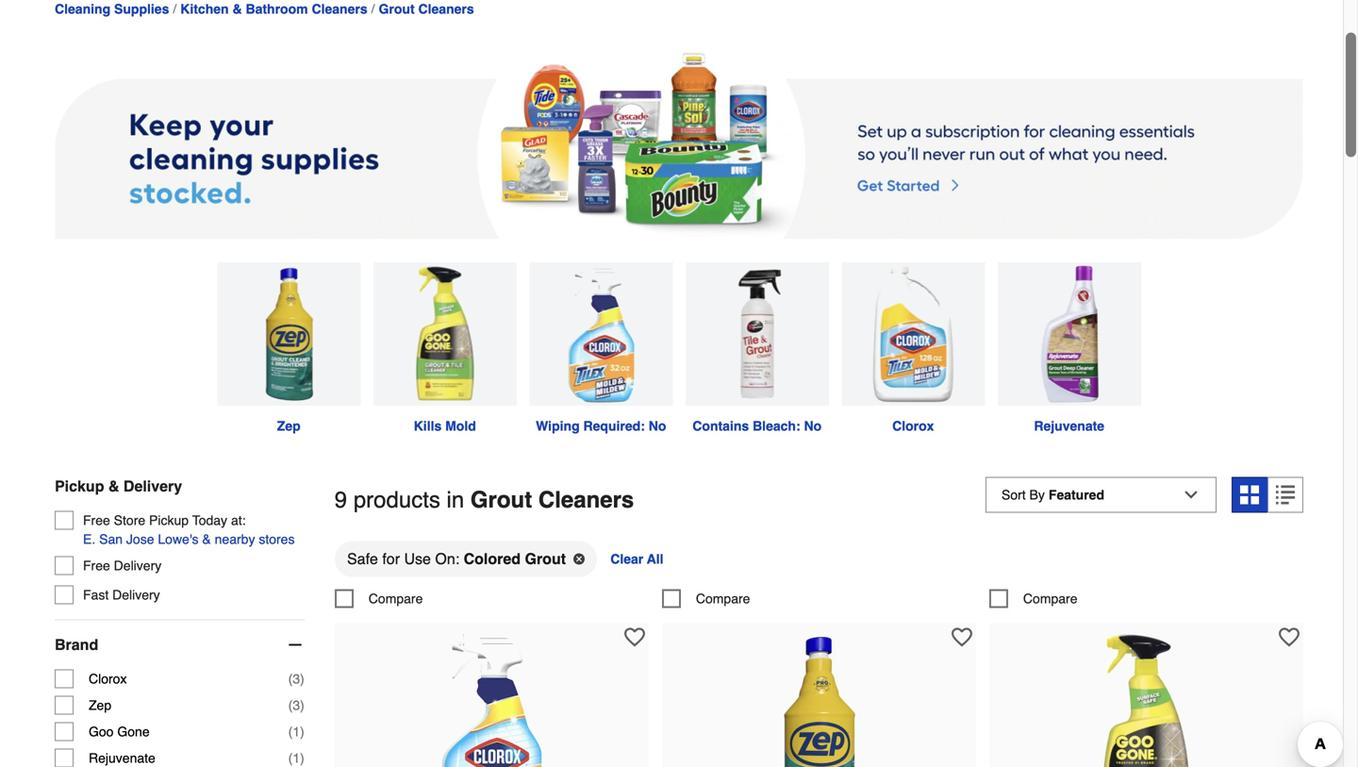 Task type: locate. For each thing, give the bounding box(es) containing it.
0 horizontal spatial heart outline image
[[625, 627, 645, 648]]

2 compare from the left
[[696, 591, 751, 606]]

delivery down jose
[[114, 558, 162, 573]]

grout inside cleaning supplies / kitchen & bathroom cleaners / grout cleaners
[[379, 1, 415, 16]]

heart outline image
[[625, 627, 645, 648], [1279, 627, 1300, 648]]

bathroom
[[246, 1, 308, 16]]

1 horizontal spatial /
[[371, 1, 375, 17]]

2 1 from the top
[[293, 751, 300, 766]]

compare inside 5013725985 element
[[369, 591, 423, 606]]

colored
[[464, 550, 521, 568]]

( for goo gone
[[288, 724, 293, 739]]

/ left grout cleaners link
[[371, 1, 375, 17]]

clorox link
[[836, 262, 992, 436]]

0 vertical spatial grout
[[379, 1, 415, 16]]

4 ( from the top
[[288, 751, 293, 766]]

/ left "kitchen"
[[173, 1, 177, 17]]

goo gone
[[89, 724, 150, 739]]

2 horizontal spatial &
[[233, 1, 242, 16]]

0 vertical spatial 1
[[293, 724, 300, 739]]

compare for 5013725985 element
[[369, 591, 423, 606]]

brand
[[55, 636, 98, 654]]

1000370705 element
[[990, 589, 1078, 608]]

delivery
[[124, 478, 182, 495], [114, 558, 162, 573], [112, 588, 160, 603]]

/
[[173, 1, 177, 17], [371, 1, 375, 17]]

rejuvenate
[[1035, 419, 1105, 434], [89, 751, 156, 766]]

1 vertical spatial delivery
[[114, 558, 162, 573]]

1 vertical spatial ( 3 )
[[288, 698, 305, 713]]

) for zep
[[300, 698, 305, 713]]

cleaning supplies link
[[55, 1, 169, 16]]

1 1 from the top
[[293, 724, 300, 739]]

1 no from the left
[[649, 419, 667, 434]]

1 vertical spatial 1
[[293, 751, 300, 766]]

grout cleaners brand clorox image
[[842, 262, 985, 406]]

grout inside list box
[[525, 550, 566, 568]]

cleaning
[[55, 1, 111, 16]]

grout cleaners brand rejuvenate image
[[998, 262, 1142, 406]]

1 horizontal spatial no
[[804, 419, 822, 434]]

4 ) from the top
[[300, 751, 305, 766]]

1 vertical spatial zep
[[89, 698, 111, 713]]

1 vertical spatial ( 1 )
[[288, 751, 305, 766]]

zep down grout cleaners brand zep image
[[277, 419, 301, 434]]

safe for use on: colored grout
[[347, 550, 566, 568]]

3621250 element
[[662, 589, 751, 608]]

clear
[[611, 551, 644, 567]]

clorox down grout cleaners brand clorox image
[[893, 419, 935, 434]]

2 vertical spatial delivery
[[112, 588, 160, 603]]

9
[[335, 487, 347, 513]]

3 for zep
[[293, 698, 300, 713]]

0 vertical spatial zep
[[277, 419, 301, 434]]

1 3 from the top
[[293, 672, 300, 687]]

for
[[382, 550, 400, 568]]

grout cleaners link
[[379, 1, 474, 16]]

( 3 )
[[288, 672, 305, 687], [288, 698, 305, 713]]

kills mold link
[[367, 262, 523, 436]]

list box
[[335, 540, 1304, 589]]

keep your cleaning supplies stocked. set up a subscription for cleaning essentials. get started. image
[[55, 51, 1304, 240]]

store
[[114, 513, 145, 528]]

0 horizontal spatial compare
[[369, 591, 423, 606]]

2 ( 1 ) from the top
[[288, 751, 305, 766]]

0 vertical spatial ( 1 )
[[288, 724, 305, 739]]

1 vertical spatial &
[[108, 478, 119, 495]]

1 vertical spatial rejuvenate
[[89, 751, 156, 766]]

2 vertical spatial grout
[[525, 550, 566, 568]]

0 horizontal spatial &
[[108, 478, 119, 495]]

mold
[[446, 419, 476, 434]]

compare
[[369, 591, 423, 606], [696, 591, 751, 606], [1024, 591, 1078, 606]]

rejuvenate down grout cleaners brand rejuvenate image
[[1035, 419, 1105, 434]]

rejuvenate down the goo gone
[[89, 751, 156, 766]]

1 horizontal spatial clorox
[[893, 419, 935, 434]]

1 ( from the top
[[288, 672, 293, 687]]

2 ( from the top
[[288, 698, 293, 713]]

) for goo gone
[[300, 724, 305, 739]]

free for free delivery
[[83, 558, 110, 573]]

rejuvenate inside rejuvenate link
[[1035, 419, 1105, 434]]

products
[[354, 487, 441, 513]]

1 horizontal spatial heart outline image
[[1279, 627, 1300, 648]]

2 free from the top
[[83, 558, 110, 573]]

0 horizontal spatial /
[[173, 1, 177, 17]]

2 horizontal spatial compare
[[1024, 591, 1078, 606]]

use
[[404, 550, 431, 568]]

2 ( 3 ) from the top
[[288, 698, 305, 713]]

no inside the wiping required: no "link"
[[649, 419, 667, 434]]

clorox
[[893, 419, 935, 434], [89, 672, 127, 687]]

1 ( 3 ) from the top
[[288, 672, 305, 687]]

delivery down the free delivery on the left of the page
[[112, 588, 160, 603]]

1 free from the top
[[83, 513, 110, 528]]

&
[[233, 1, 242, 16], [108, 478, 119, 495], [202, 532, 211, 547]]

& inside e. san jose lowe's & nearby stores button
[[202, 532, 211, 547]]

pickup up lowe's
[[149, 513, 189, 528]]

delivery up free store pickup today at:
[[124, 478, 182, 495]]

& down today
[[202, 532, 211, 547]]

& for lowe's
[[202, 532, 211, 547]]

today
[[192, 513, 227, 528]]

cleaners
[[312, 1, 368, 16], [418, 1, 474, 16], [539, 487, 634, 513]]

0 horizontal spatial no
[[649, 419, 667, 434]]

no
[[649, 419, 667, 434], [804, 419, 822, 434]]

1 horizontal spatial zep
[[277, 419, 301, 434]]

1 ) from the top
[[300, 672, 305, 687]]

9 products in grout cleaners
[[335, 487, 634, 513]]

0 vertical spatial rejuvenate
[[1035, 419, 1105, 434]]

close circle filled image
[[574, 553, 585, 565]]

contains bleach: no
[[693, 419, 822, 434]]

free
[[83, 513, 110, 528], [83, 558, 110, 573]]

0 horizontal spatial pickup
[[55, 478, 104, 495]]

grout cleaners wiping required no image
[[530, 262, 673, 406]]

2 vertical spatial &
[[202, 532, 211, 547]]

3
[[293, 672, 300, 687], [293, 698, 300, 713]]

2 3 from the top
[[293, 698, 300, 713]]

clorox down brand
[[89, 672, 127, 687]]

1 vertical spatial pickup
[[149, 513, 189, 528]]

0 vertical spatial clorox
[[893, 419, 935, 434]]

required:
[[584, 419, 645, 434]]

3 ( from the top
[[288, 724, 293, 739]]

0 vertical spatial ( 3 )
[[288, 672, 305, 687]]

free up e.
[[83, 513, 110, 528]]

no for contains bleach: no
[[804, 419, 822, 434]]

1
[[293, 724, 300, 739], [293, 751, 300, 766]]

contains bleach: no link
[[679, 262, 836, 436]]

no right the required:
[[649, 419, 667, 434]]

3 ) from the top
[[300, 724, 305, 739]]

1 vertical spatial 3
[[293, 698, 300, 713]]

1 horizontal spatial &
[[202, 532, 211, 547]]

compare inside 3621250 element
[[696, 591, 751, 606]]

gone
[[117, 724, 150, 739]]

0 vertical spatial 3
[[293, 672, 300, 687]]

2 ) from the top
[[300, 698, 305, 713]]

zep up 'goo'
[[89, 698, 111, 713]]

pickup
[[55, 478, 104, 495], [149, 513, 189, 528]]

)
[[300, 672, 305, 687], [300, 698, 305, 713], [300, 724, 305, 739], [300, 751, 305, 766]]

wiping required: no link
[[523, 262, 679, 436]]

no right bleach:
[[804, 419, 822, 434]]

grout
[[379, 1, 415, 16], [471, 487, 532, 513], [525, 550, 566, 568]]

1 horizontal spatial rejuvenate
[[1035, 419, 1105, 434]]

goo gone  grout remover - 28-oz liquid pump spray | removes mold, mildew & hard water stains | safe for colored grout, porcelain & natural stone image
[[1043, 633, 1251, 767]]

goo
[[89, 724, 114, 739]]

1 horizontal spatial compare
[[696, 591, 751, 606]]

( 1 )
[[288, 724, 305, 739], [288, 751, 305, 766]]

fast
[[83, 588, 109, 603]]

0 vertical spatial delivery
[[124, 478, 182, 495]]

grout cleaners brand zep image
[[217, 262, 361, 406]]

& inside cleaning supplies / kitchen & bathroom cleaners / grout cleaners
[[233, 1, 242, 16]]

clear all button
[[609, 540, 666, 578]]

1 compare from the left
[[369, 591, 423, 606]]

0 horizontal spatial zep
[[89, 698, 111, 713]]

list view image
[[1277, 486, 1296, 504]]

in
[[447, 487, 464, 513]]

safe
[[347, 550, 378, 568]]

1 ( 1 ) from the top
[[288, 724, 305, 739]]

& up store
[[108, 478, 119, 495]]

( for rejuvenate
[[288, 751, 293, 766]]

compare inside '1000370705' element
[[1024, 591, 1078, 606]]

(
[[288, 672, 293, 687], [288, 698, 293, 713], [288, 724, 293, 739], [288, 751, 293, 766]]

on:
[[435, 550, 460, 568]]

zep
[[277, 419, 301, 434], [89, 698, 111, 713]]

1 heart outline image from the left
[[625, 627, 645, 648]]

& right "kitchen"
[[233, 1, 242, 16]]

pickup up e.
[[55, 478, 104, 495]]

1 vertical spatial free
[[83, 558, 110, 573]]

0 vertical spatial &
[[233, 1, 242, 16]]

1 horizontal spatial pickup
[[149, 513, 189, 528]]

clear all
[[611, 551, 664, 567]]

( for zep
[[288, 698, 293, 713]]

no inside contains bleach: no link
[[804, 419, 822, 434]]

no for wiping required: no
[[649, 419, 667, 434]]

) for rejuvenate
[[300, 751, 305, 766]]

lowe's
[[158, 532, 199, 547]]

nearby
[[215, 532, 255, 547]]

0 vertical spatial free
[[83, 513, 110, 528]]

free down e.
[[83, 558, 110, 573]]

1 vertical spatial clorox
[[89, 672, 127, 687]]

2 no from the left
[[804, 419, 822, 434]]

free delivery
[[83, 558, 162, 573]]

3 compare from the left
[[1024, 591, 1078, 606]]



Task type: describe. For each thing, give the bounding box(es) containing it.
fast delivery
[[83, 588, 160, 603]]

free for free store pickup today at:
[[83, 513, 110, 528]]

kills mold
[[414, 419, 476, 434]]

) for clorox
[[300, 672, 305, 687]]

brand button
[[55, 621, 305, 670]]

compare for '1000370705' element at the right of page
[[1024, 591, 1078, 606]]

heart outline image
[[952, 627, 973, 648]]

1 / from the left
[[173, 1, 177, 17]]

cleaning supplies / kitchen & bathroom cleaners / grout cleaners
[[55, 1, 474, 17]]

3 for clorox
[[293, 672, 300, 687]]

1 for goo gone
[[293, 724, 300, 739]]

bleach:
[[753, 419, 801, 434]]

( 3 ) for zep
[[288, 698, 305, 713]]

1 horizontal spatial cleaners
[[418, 1, 474, 16]]

e. san jose lowe's & nearby stores button
[[83, 530, 295, 549]]

zep grout cleaner and brightener 32-oz image
[[716, 633, 923, 767]]

5013725985 element
[[335, 589, 423, 608]]

zep link
[[211, 262, 367, 436]]

kitchen
[[180, 1, 229, 16]]

( for clorox
[[288, 672, 293, 687]]

e.
[[83, 532, 96, 547]]

free store pickup today at:
[[83, 513, 246, 528]]

compare for 3621250 element in the bottom of the page
[[696, 591, 751, 606]]

e. san jose lowe's & nearby stores
[[83, 532, 295, 547]]

0 horizontal spatial cleaners
[[312, 1, 368, 16]]

all
[[647, 551, 664, 567]]

rejuvenate link
[[992, 262, 1148, 436]]

( 1 ) for rejuvenate
[[288, 751, 305, 766]]

kills
[[414, 419, 442, 434]]

delivery for fast delivery
[[112, 588, 160, 603]]

2 heart outline image from the left
[[1279, 627, 1300, 648]]

1 for rejuvenate
[[293, 751, 300, 766]]

0 vertical spatial pickup
[[55, 478, 104, 495]]

contains
[[693, 419, 749, 434]]

( 1 ) for goo gone
[[288, 724, 305, 739]]

clorox tilex mold and mildew remover with bleach 32-oz image
[[388, 633, 596, 767]]

list box containing safe for use on:
[[335, 540, 1304, 589]]

pickup & delivery
[[55, 478, 182, 495]]

jose
[[126, 532, 154, 547]]

supplies
[[114, 1, 169, 16]]

& for kitchen
[[233, 1, 242, 16]]

minus image
[[286, 636, 305, 655]]

1 vertical spatial grout
[[471, 487, 532, 513]]

delivery for free delivery
[[114, 558, 162, 573]]

grid view image
[[1241, 486, 1260, 504]]

2 horizontal spatial cleaners
[[539, 487, 634, 513]]

2 / from the left
[[371, 1, 375, 17]]

0 horizontal spatial clorox
[[89, 672, 127, 687]]

san
[[99, 532, 123, 547]]

wiping required: no
[[536, 419, 667, 434]]

stores
[[259, 532, 295, 547]]

grout cleaners kills mold yes image
[[373, 262, 517, 406]]

kitchen & bathroom cleaners link
[[180, 1, 368, 16]]

( 3 ) for clorox
[[288, 672, 305, 687]]

at:
[[231, 513, 246, 528]]

0 horizontal spatial rejuvenate
[[89, 751, 156, 766]]

grout cleaners contains bleach no image
[[686, 262, 829, 406]]

wiping
[[536, 419, 580, 434]]



Task type: vqa. For each thing, say whether or not it's contained in the screenshot.
the & inside Doors & Windows link
no



